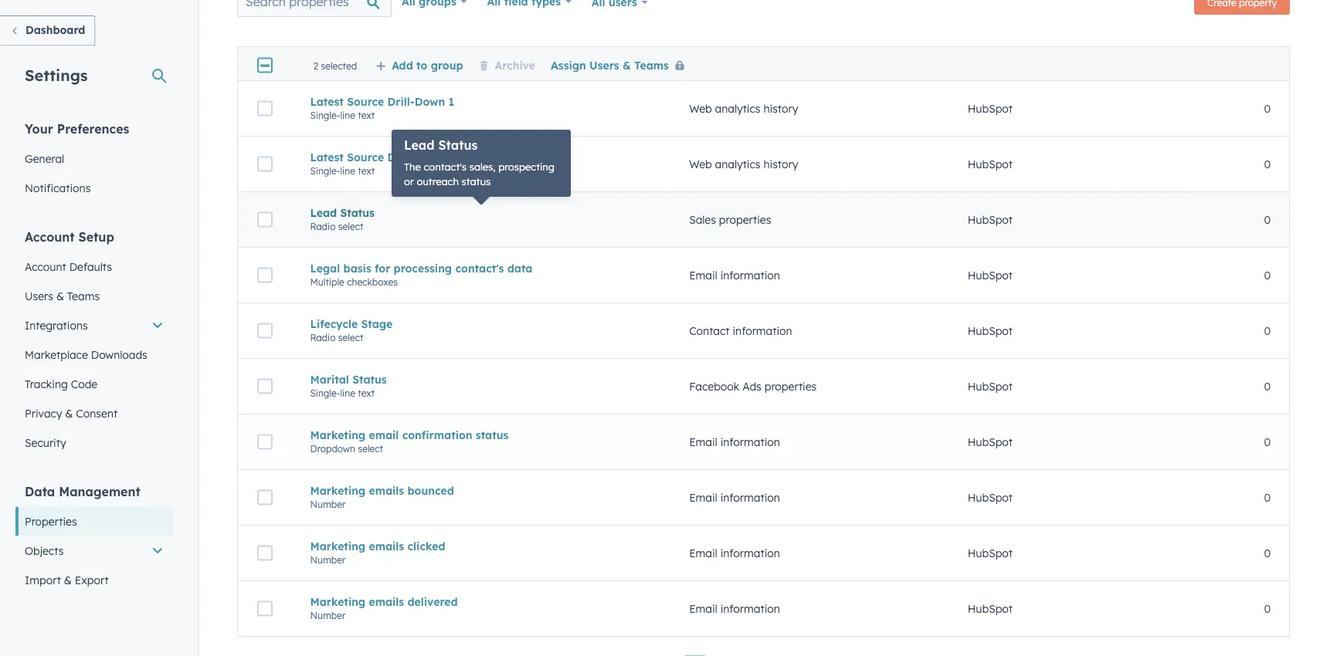 Task type: vqa. For each thing, say whether or not it's contained in the screenshot.


Task type: locate. For each thing, give the bounding box(es) containing it.
& right privacy
[[65, 407, 73, 420]]

2 0 from the top
[[1264, 157, 1271, 171]]

& up 'integrations'
[[56, 289, 64, 303]]

emails for delivered
[[369, 595, 404, 609]]

security link
[[15, 428, 173, 458]]

1 vertical spatial status
[[476, 429, 509, 442]]

lifecycle stage button
[[310, 317, 652, 331]]

2 down from the top
[[415, 150, 445, 164]]

email for marketing email confirmation status
[[689, 436, 718, 449]]

account setup element
[[15, 228, 173, 458]]

history for 2
[[764, 157, 798, 171]]

2 email from the top
[[689, 436, 718, 449]]

account up users & teams
[[25, 260, 66, 274]]

delivered
[[408, 595, 458, 609]]

number
[[310, 499, 346, 511], [310, 555, 346, 566], [310, 610, 346, 622]]

marketing email confirmation status button
[[310, 429, 652, 442]]

radio down lifecycle
[[310, 332, 336, 344]]

1 vertical spatial single-
[[310, 165, 340, 177]]

account
[[25, 229, 75, 245], [25, 260, 66, 274]]

2 vertical spatial emails
[[369, 595, 404, 609]]

number for marketing emails delivered
[[310, 610, 346, 622]]

hubspot for legal basis for processing contact's data
[[968, 269, 1013, 282]]

status down sales,
[[462, 175, 491, 188]]

2 up outreach
[[449, 150, 454, 164]]

select inside lead status radio select
[[338, 221, 363, 232]]

text up latest source drill-down 2 single-line text
[[358, 110, 375, 121]]

2 marketing from the top
[[310, 484, 366, 498]]

marketing down marketing emails clicked number
[[310, 595, 366, 609]]

line down "selected"
[[340, 110, 355, 121]]

account up the account defaults
[[25, 229, 75, 245]]

status inside lead status the contact's sales, prospecting or outreach status
[[438, 138, 478, 153]]

number for marketing emails clicked
[[310, 555, 346, 566]]

emails left bounced
[[369, 484, 404, 498]]

1 vertical spatial history
[[764, 157, 798, 171]]

7 0 from the top
[[1264, 436, 1271, 449]]

1 history from the top
[[764, 102, 798, 115]]

1 vertical spatial analytics
[[715, 157, 761, 171]]

0 vertical spatial history
[[764, 102, 798, 115]]

select for status
[[338, 221, 363, 232]]

latest down 2 selected
[[310, 95, 344, 108]]

1 0 from the top
[[1264, 102, 1271, 115]]

4 marketing from the top
[[310, 595, 366, 609]]

2
[[313, 60, 318, 71], [449, 150, 454, 164]]

properties right sales
[[719, 213, 771, 227]]

web
[[689, 102, 712, 115], [689, 157, 712, 171]]

drill- down the add
[[388, 95, 415, 108]]

status inside 'marketing email confirmation status dropdown select'
[[476, 429, 509, 442]]

1 vertical spatial status
[[340, 206, 375, 220]]

information for marketing emails bounced
[[721, 491, 780, 505]]

6 0 from the top
[[1264, 380, 1271, 393]]

1 vertical spatial latest
[[310, 150, 344, 164]]

emails inside the marketing emails bounced number
[[369, 484, 404, 498]]

line inside latest source drill-down 2 single-line text
[[340, 165, 355, 177]]

1 vertical spatial account
[[25, 260, 66, 274]]

1 vertical spatial emails
[[369, 540, 404, 553]]

4 0 from the top
[[1264, 269, 1271, 282]]

drill- inside latest source drill-down 1 single-line text
[[388, 95, 415, 108]]

source inside latest source drill-down 2 single-line text
[[347, 150, 384, 164]]

account inside account defaults link
[[25, 260, 66, 274]]

radio up legal
[[310, 221, 336, 232]]

line down the marital
[[340, 388, 355, 399]]

single- down the marital
[[310, 388, 340, 399]]

the
[[404, 160, 421, 173]]

10 hubspot from the top
[[968, 602, 1013, 616]]

2 inside latest source drill-down 2 single-line text
[[449, 150, 454, 164]]

single- up lead status radio select
[[310, 165, 340, 177]]

1 marketing from the top
[[310, 429, 366, 442]]

emails
[[369, 484, 404, 498], [369, 540, 404, 553], [369, 595, 404, 609]]

0 vertical spatial analytics
[[715, 102, 761, 115]]

analytics
[[715, 102, 761, 115], [715, 157, 761, 171]]

contact's left "data"
[[455, 262, 504, 275]]

down for 2
[[415, 150, 445, 164]]

lead status radio select
[[310, 206, 375, 232]]

marketplace
[[25, 348, 88, 362]]

0 vertical spatial text
[[358, 110, 375, 121]]

3 line from the top
[[340, 388, 355, 399]]

web analytics history
[[689, 102, 798, 115], [689, 157, 798, 171]]

web for latest source drill-down 1
[[689, 102, 712, 115]]

selected
[[321, 60, 357, 71]]

2 vertical spatial number
[[310, 610, 346, 622]]

1 vertical spatial properties
[[765, 380, 817, 393]]

9 0 from the top
[[1264, 547, 1271, 560]]

0 vertical spatial latest
[[310, 95, 344, 108]]

0 vertical spatial source
[[347, 95, 384, 108]]

1 vertical spatial drill-
[[388, 150, 415, 164]]

latest source drill-down 2 button
[[310, 150, 652, 164]]

history
[[764, 102, 798, 115], [764, 157, 798, 171]]

3 0 from the top
[[1264, 213, 1271, 227]]

status
[[462, 175, 491, 188], [476, 429, 509, 442]]

1 vertical spatial line
[[340, 165, 355, 177]]

3 email information from the top
[[689, 491, 780, 505]]

0 horizontal spatial teams
[[67, 289, 100, 303]]

marketing up dropdown
[[310, 429, 366, 442]]

1 email from the top
[[689, 269, 718, 282]]

code
[[71, 377, 98, 391]]

drill-
[[388, 95, 415, 108], [388, 150, 415, 164]]

1 vertical spatial web
[[689, 157, 712, 171]]

0 vertical spatial properties
[[719, 213, 771, 227]]

line
[[340, 110, 355, 121], [340, 165, 355, 177], [340, 388, 355, 399]]

latest inside latest source drill-down 2 single-line text
[[310, 150, 344, 164]]

email information
[[689, 269, 780, 282], [689, 436, 780, 449], [689, 491, 780, 505], [689, 547, 780, 560], [689, 602, 780, 616]]

legal basis for processing contact's data multiple checkboxes
[[310, 262, 533, 288]]

export
[[75, 574, 109, 587]]

0 horizontal spatial 2
[[313, 60, 318, 71]]

properties
[[719, 213, 771, 227], [765, 380, 817, 393]]

0 for latest source drill-down 1
[[1264, 102, 1271, 115]]

text up email
[[358, 388, 375, 399]]

down up outreach
[[415, 150, 445, 164]]

hubspot for marketing emails bounced
[[968, 491, 1013, 505]]

0 vertical spatial status
[[438, 138, 478, 153]]

email for marketing emails bounced
[[689, 491, 718, 505]]

0 for legal basis for processing contact's data
[[1264, 269, 1271, 282]]

text inside latest source drill-down 2 single-line text
[[358, 165, 375, 177]]

1 latest from the top
[[310, 95, 344, 108]]

latest for latest source drill-down 2
[[310, 150, 344, 164]]

0 vertical spatial contact's
[[424, 160, 467, 173]]

source inside latest source drill-down 1 single-line text
[[347, 95, 384, 108]]

objects
[[25, 544, 64, 558]]

number inside "marketing emails delivered number"
[[310, 610, 346, 622]]

1 horizontal spatial 2
[[449, 150, 454, 164]]

2 vertical spatial single-
[[310, 388, 340, 399]]

latest source drill-down 1 button
[[310, 95, 652, 108]]

1 account from the top
[[25, 229, 75, 245]]

3 single- from the top
[[310, 388, 340, 399]]

privacy & consent
[[25, 407, 118, 420]]

add
[[392, 58, 413, 72]]

import & export
[[25, 574, 109, 587]]

select up basis
[[338, 221, 363, 232]]

emails inside "marketing emails delivered number"
[[369, 595, 404, 609]]

number inside the marketing emails bounced number
[[310, 499, 346, 511]]

status up sales,
[[438, 138, 478, 153]]

select for stage
[[338, 332, 363, 344]]

2 source from the top
[[347, 150, 384, 164]]

line up lead status radio select
[[340, 165, 355, 177]]

marketing for marketing emails clicked
[[310, 540, 366, 553]]

2 line from the top
[[340, 165, 355, 177]]

line for latest source drill-down 2
[[340, 165, 355, 177]]

1 emails from the top
[[369, 484, 404, 498]]

select inside 'marketing email confirmation status dropdown select'
[[358, 443, 383, 455]]

dashboard
[[25, 23, 85, 37]]

0 vertical spatial drill-
[[388, 95, 415, 108]]

1 single- from the top
[[310, 110, 340, 121]]

0 vertical spatial number
[[310, 499, 346, 511]]

number inside marketing emails clicked number
[[310, 555, 346, 566]]

4 email from the top
[[689, 547, 718, 560]]

single- inside latest source drill-down 1 single-line text
[[310, 110, 340, 121]]

hubspot for latest source drill-down 1
[[968, 102, 1013, 115]]

teams
[[634, 58, 669, 72], [67, 289, 100, 303]]

email information for marketing emails clicked
[[689, 547, 780, 560]]

2 single- from the top
[[310, 165, 340, 177]]

2 account from the top
[[25, 260, 66, 274]]

1 source from the top
[[347, 95, 384, 108]]

1 hubspot from the top
[[968, 102, 1013, 115]]

account defaults link
[[15, 252, 173, 282]]

2 vertical spatial line
[[340, 388, 355, 399]]

status inside "marital status single-line text"
[[352, 373, 387, 386]]

lead up the
[[404, 138, 435, 153]]

to
[[416, 58, 428, 72]]

drill- for 1
[[388, 95, 415, 108]]

hubspot for lifecycle stage
[[968, 324, 1013, 338]]

management
[[59, 484, 140, 499]]

source left the
[[347, 150, 384, 164]]

radio inside lifecycle stage radio select
[[310, 332, 336, 344]]

assign users & teams
[[551, 58, 669, 72]]

emails for clicked
[[369, 540, 404, 553]]

users & teams
[[25, 289, 100, 303]]

1 down from the top
[[415, 95, 445, 108]]

1 vertical spatial users
[[25, 289, 53, 303]]

& left export
[[64, 574, 72, 587]]

0 vertical spatial select
[[338, 221, 363, 232]]

status for marital status
[[352, 373, 387, 386]]

2 vertical spatial select
[[358, 443, 383, 455]]

marital
[[310, 373, 349, 386]]

single- down 2 selected
[[310, 110, 340, 121]]

1 vertical spatial number
[[310, 555, 346, 566]]

0 vertical spatial radio
[[310, 221, 336, 232]]

latest up lead status radio select
[[310, 150, 344, 164]]

drill- inside latest source drill-down 2 single-line text
[[388, 150, 415, 164]]

1 vertical spatial source
[[347, 150, 384, 164]]

0 vertical spatial lead
[[404, 138, 435, 153]]

single- inside latest source drill-down 2 single-line text
[[310, 165, 340, 177]]

preferences
[[57, 121, 129, 136]]

marketing inside 'marketing email confirmation status dropdown select'
[[310, 429, 366, 442]]

legal basis for processing contact's data button
[[310, 262, 652, 275]]

0 vertical spatial down
[[415, 95, 445, 108]]

0 vertical spatial status
[[462, 175, 491, 188]]

import & export link
[[15, 566, 173, 595]]

9 hubspot from the top
[[968, 547, 1013, 560]]

0 horizontal spatial users
[[25, 289, 53, 303]]

email
[[689, 269, 718, 282], [689, 436, 718, 449], [689, 491, 718, 505], [689, 547, 718, 560], [689, 602, 718, 616]]

properties link
[[15, 507, 173, 537]]

emails left clicked at bottom left
[[369, 540, 404, 553]]

marketing emails delivered button
[[310, 595, 652, 609]]

information for marketing emails clicked
[[721, 547, 780, 560]]

3 marketing from the top
[[310, 540, 366, 553]]

0 vertical spatial emails
[[369, 484, 404, 498]]

1 vertical spatial teams
[[67, 289, 100, 303]]

0 vertical spatial single-
[[310, 110, 340, 121]]

1 radio from the top
[[310, 221, 336, 232]]

5 0 from the top
[[1264, 324, 1271, 338]]

assign users & teams button
[[551, 58, 691, 72]]

text for latest source drill-down 1
[[358, 110, 375, 121]]

2 drill- from the top
[[388, 150, 415, 164]]

integrations
[[25, 319, 88, 332]]

select down email
[[358, 443, 383, 455]]

lead up legal
[[310, 206, 337, 220]]

1 text from the top
[[358, 110, 375, 121]]

hubspot for marital status
[[968, 380, 1013, 393]]

8 hubspot from the top
[[968, 491, 1013, 505]]

analytics for 2
[[715, 157, 761, 171]]

1 vertical spatial web analytics history
[[689, 157, 798, 171]]

& inside data management element
[[64, 574, 72, 587]]

line inside "marital status single-line text"
[[340, 388, 355, 399]]

0 horizontal spatial lead
[[310, 206, 337, 220]]

contact's
[[424, 160, 467, 173], [455, 262, 504, 275]]

4 email information from the top
[[689, 547, 780, 560]]

information
[[721, 269, 780, 282], [733, 324, 792, 338], [721, 436, 780, 449], [721, 491, 780, 505], [721, 547, 780, 560], [721, 602, 780, 616]]

1 horizontal spatial lead
[[404, 138, 435, 153]]

notifications link
[[15, 173, 173, 203]]

status down latest source drill-down 2 single-line text
[[340, 206, 375, 220]]

2 radio from the top
[[310, 332, 336, 344]]

email for legal basis for processing contact's data
[[689, 269, 718, 282]]

lead for lead status the contact's sales, prospecting or outreach status
[[404, 138, 435, 153]]

lead inside lead status the contact's sales, prospecting or outreach status
[[404, 138, 435, 153]]

users up 'integrations'
[[25, 289, 53, 303]]

1 vertical spatial 2
[[449, 150, 454, 164]]

text
[[358, 110, 375, 121], [358, 165, 375, 177], [358, 388, 375, 399]]

4 hubspot from the top
[[968, 269, 1013, 282]]

3 emails from the top
[[369, 595, 404, 609]]

2 history from the top
[[764, 157, 798, 171]]

marketing inside "marketing emails delivered number"
[[310, 595, 366, 609]]

lead inside lead status radio select
[[310, 206, 337, 220]]

line inside latest source drill-down 1 single-line text
[[340, 110, 355, 121]]

0 vertical spatial account
[[25, 229, 75, 245]]

2 analytics from the top
[[715, 157, 761, 171]]

1 vertical spatial down
[[415, 150, 445, 164]]

data management element
[[15, 483, 173, 625]]

users
[[590, 58, 619, 72], [25, 289, 53, 303]]

2 latest from the top
[[310, 150, 344, 164]]

& right the assign on the left
[[623, 58, 631, 72]]

6 hubspot from the top
[[968, 380, 1013, 393]]

1 email information from the top
[[689, 269, 780, 282]]

status
[[438, 138, 478, 153], [340, 206, 375, 220], [352, 373, 387, 386]]

&
[[623, 58, 631, 72], [56, 289, 64, 303], [65, 407, 73, 420], [64, 574, 72, 587]]

1 vertical spatial text
[[358, 165, 375, 177]]

marketing inside the marketing emails bounced number
[[310, 484, 366, 498]]

down
[[415, 95, 445, 108], [415, 150, 445, 164]]

1 vertical spatial contact's
[[455, 262, 504, 275]]

marketing emails clicked number
[[310, 540, 445, 566]]

5 hubspot from the top
[[968, 324, 1013, 338]]

2 web analytics history from the top
[[689, 157, 798, 171]]

1 number from the top
[[310, 499, 346, 511]]

select down lifecycle
[[338, 332, 363, 344]]

3 text from the top
[[358, 388, 375, 399]]

radio
[[310, 221, 336, 232], [310, 332, 336, 344]]

single-
[[310, 110, 340, 121], [310, 165, 340, 177], [310, 388, 340, 399]]

radio inside lead status radio select
[[310, 221, 336, 232]]

status right the confirmation
[[476, 429, 509, 442]]

1
[[449, 95, 454, 108]]

marital status button
[[310, 373, 652, 386]]

0 vertical spatial web analytics history
[[689, 102, 798, 115]]

1 web analytics history from the top
[[689, 102, 798, 115]]

information for marketing emails delivered
[[721, 602, 780, 616]]

drill- up or on the left top
[[388, 150, 415, 164]]

0 for lifecycle stage
[[1264, 324, 1271, 338]]

text inside latest source drill-down 1 single-line text
[[358, 110, 375, 121]]

5 email information from the top
[[689, 602, 780, 616]]

marketing down dropdown
[[310, 484, 366, 498]]

contact's up outreach
[[424, 160, 467, 173]]

3 number from the top
[[310, 610, 346, 622]]

status right the marital
[[352, 373, 387, 386]]

3 hubspot from the top
[[968, 213, 1013, 227]]

assign
[[551, 58, 586, 72]]

lead status tooltip
[[392, 130, 571, 197]]

2 number from the top
[[310, 555, 346, 566]]

single- inside "marital status single-line text"
[[310, 388, 340, 399]]

select
[[338, 221, 363, 232], [338, 332, 363, 344], [358, 443, 383, 455]]

1 horizontal spatial users
[[590, 58, 619, 72]]

text left or on the left top
[[358, 165, 375, 177]]

web for latest source drill-down 2
[[689, 157, 712, 171]]

marketing email confirmation status dropdown select
[[310, 429, 509, 455]]

emails inside marketing emails clicked number
[[369, 540, 404, 553]]

5 email from the top
[[689, 602, 718, 616]]

marketing inside marketing emails clicked number
[[310, 540, 366, 553]]

1 horizontal spatial teams
[[634, 58, 669, 72]]

integrations button
[[15, 311, 173, 340]]

3 email from the top
[[689, 491, 718, 505]]

0 for latest source drill-down 2
[[1264, 157, 1271, 171]]

single- for latest source drill-down 2
[[310, 165, 340, 177]]

1 web from the top
[[689, 102, 712, 115]]

2 hubspot from the top
[[968, 157, 1013, 171]]

down inside latest source drill-down 1 single-line text
[[415, 95, 445, 108]]

0 vertical spatial line
[[340, 110, 355, 121]]

emails left delivered on the left bottom of page
[[369, 595, 404, 609]]

1 analytics from the top
[[715, 102, 761, 115]]

8 0 from the top
[[1264, 491, 1271, 505]]

users right the assign on the left
[[590, 58, 619, 72]]

source down "selected"
[[347, 95, 384, 108]]

2 text from the top
[[358, 165, 375, 177]]

prospecting
[[498, 160, 555, 173]]

1 vertical spatial lead
[[310, 206, 337, 220]]

0 vertical spatial web
[[689, 102, 712, 115]]

2 web from the top
[[689, 157, 712, 171]]

lead
[[404, 138, 435, 153], [310, 206, 337, 220]]

2 vertical spatial text
[[358, 388, 375, 399]]

marketing down the marketing emails bounced number
[[310, 540, 366, 553]]

properties right ads
[[765, 380, 817, 393]]

1 vertical spatial radio
[[310, 332, 336, 344]]

2 vertical spatial status
[[352, 373, 387, 386]]

latest inside latest source drill-down 1 single-line text
[[310, 95, 344, 108]]

2 email information from the top
[[689, 436, 780, 449]]

marketing
[[310, 429, 366, 442], [310, 484, 366, 498], [310, 540, 366, 553], [310, 595, 366, 609]]

down inside latest source drill-down 2 single-line text
[[415, 150, 445, 164]]

1 drill- from the top
[[388, 95, 415, 108]]

down left 1
[[415, 95, 445, 108]]

2 emails from the top
[[369, 540, 404, 553]]

select inside lifecycle stage radio select
[[338, 332, 363, 344]]

2 left "selected"
[[313, 60, 318, 71]]

1 vertical spatial select
[[338, 332, 363, 344]]

& for consent
[[65, 407, 73, 420]]

marketplace downloads
[[25, 348, 147, 362]]

drill- for 2
[[388, 150, 415, 164]]

10 0 from the top
[[1264, 602, 1271, 616]]

7 hubspot from the top
[[968, 436, 1013, 449]]

status inside lead status radio select
[[340, 206, 375, 220]]

account for account setup
[[25, 229, 75, 245]]

1 line from the top
[[340, 110, 355, 121]]

web analytics history for latest source drill-down 2
[[689, 157, 798, 171]]



Task type: describe. For each thing, give the bounding box(es) containing it.
& for export
[[64, 574, 72, 587]]

status for lead status
[[340, 206, 375, 220]]

import
[[25, 574, 61, 587]]

marketing for marketing emails delivered
[[310, 595, 366, 609]]

email information for marketing email confirmation status
[[689, 436, 780, 449]]

marketplace downloads link
[[15, 340, 173, 370]]

contact
[[689, 324, 730, 338]]

dashboard link
[[0, 15, 95, 46]]

latest source drill-down 2 single-line text
[[310, 150, 454, 177]]

marketing emails clicked button
[[310, 540, 652, 553]]

consent
[[76, 407, 118, 420]]

single- for latest source drill-down 1
[[310, 110, 340, 121]]

hubspot for latest source drill-down 2
[[968, 157, 1013, 171]]

marketing emails delivered number
[[310, 595, 458, 622]]

security
[[25, 436, 66, 450]]

objects button
[[15, 537, 173, 566]]

0 vertical spatial 2
[[313, 60, 318, 71]]

lead status the contact's sales, prospecting or outreach status
[[404, 138, 555, 188]]

lead for lead status radio select
[[310, 206, 337, 220]]

contact's inside lead status the contact's sales, prospecting or outreach status
[[424, 160, 467, 173]]

facebook
[[689, 380, 740, 393]]

teams inside account setup element
[[67, 289, 100, 303]]

email information for marketing emails bounced
[[689, 491, 780, 505]]

contact's inside legal basis for processing contact's data multiple checkboxes
[[455, 262, 504, 275]]

marketing for marketing email confirmation status
[[310, 429, 366, 442]]

data
[[507, 262, 533, 275]]

account for account defaults
[[25, 260, 66, 274]]

lifecycle
[[310, 317, 358, 331]]

basis
[[343, 262, 371, 275]]

emails for bounced
[[369, 484, 404, 498]]

text for latest source drill-down 2
[[358, 165, 375, 177]]

tracking code
[[25, 377, 98, 391]]

hubspot for marketing emails delivered
[[968, 602, 1013, 616]]

account setup
[[25, 229, 114, 245]]

legal
[[310, 262, 340, 275]]

confirmation
[[402, 429, 472, 442]]

your preferences element
[[15, 120, 173, 203]]

0 vertical spatial users
[[590, 58, 619, 72]]

email
[[369, 429, 399, 442]]

privacy & consent link
[[15, 399, 173, 428]]

properties
[[25, 515, 77, 528]]

multiple
[[310, 276, 344, 288]]

bounced
[[408, 484, 454, 498]]

information for legal basis for processing contact's data
[[721, 269, 780, 282]]

information for lifecycle stage
[[733, 324, 792, 338]]

notifications
[[25, 181, 91, 195]]

email for marketing emails clicked
[[689, 547, 718, 560]]

web analytics history for latest source drill-down 1
[[689, 102, 798, 115]]

dropdown
[[310, 443, 355, 455]]

users inside account setup element
[[25, 289, 53, 303]]

latest for latest source drill-down 1
[[310, 95, 344, 108]]

clicked
[[408, 540, 445, 553]]

0 for marital status
[[1264, 380, 1271, 393]]

number for marketing emails bounced
[[310, 499, 346, 511]]

email information for legal basis for processing contact's data
[[689, 269, 780, 282]]

contact information
[[689, 324, 792, 338]]

users & teams link
[[15, 282, 173, 311]]

add to group button
[[376, 58, 463, 72]]

privacy
[[25, 407, 62, 420]]

data
[[25, 484, 55, 499]]

sales
[[689, 213, 716, 227]]

defaults
[[69, 260, 112, 274]]

marketing for marketing emails bounced
[[310, 484, 366, 498]]

setup
[[78, 229, 114, 245]]

radio for lead
[[310, 221, 336, 232]]

status inside lead status the contact's sales, prospecting or outreach status
[[462, 175, 491, 188]]

source for latest source drill-down 2
[[347, 150, 384, 164]]

stage
[[361, 317, 393, 331]]

checkboxes
[[347, 276, 398, 288]]

hubspot for marketing emails clicked
[[968, 547, 1013, 560]]

general link
[[15, 144, 173, 173]]

information for marketing email confirmation status
[[721, 436, 780, 449]]

group
[[431, 58, 463, 72]]

or
[[404, 175, 414, 188]]

your preferences
[[25, 121, 129, 136]]

facebook ads properties
[[689, 380, 817, 393]]

0 for lead status
[[1264, 213, 1271, 227]]

tracking code link
[[15, 370, 173, 399]]

hubspot for lead status
[[968, 213, 1013, 227]]

general
[[25, 152, 64, 165]]

down for 1
[[415, 95, 445, 108]]

2 selected
[[313, 60, 357, 71]]

analytics for 1
[[715, 102, 761, 115]]

0 for marketing emails clicked
[[1264, 547, 1271, 560]]

sales properties
[[689, 213, 771, 227]]

source for latest source drill-down 1
[[347, 95, 384, 108]]

processing
[[394, 262, 452, 275]]

email for marketing emails delivered
[[689, 602, 718, 616]]

& for teams
[[56, 289, 64, 303]]

add to group
[[392, 58, 463, 72]]

history for 1
[[764, 102, 798, 115]]

data management
[[25, 484, 140, 499]]

hubspot for marketing email confirmation status
[[968, 436, 1013, 449]]

0 for marketing email confirmation status
[[1264, 436, 1271, 449]]

ads
[[743, 380, 762, 393]]

downloads
[[91, 348, 147, 362]]

for
[[375, 262, 390, 275]]

0 for marketing emails delivered
[[1264, 602, 1271, 616]]

email information for marketing emails delivered
[[689, 602, 780, 616]]

0 vertical spatial teams
[[634, 58, 669, 72]]

marital status single-line text
[[310, 373, 387, 399]]

account defaults
[[25, 260, 112, 274]]

latest source drill-down 1 single-line text
[[310, 95, 454, 121]]

archive
[[495, 58, 535, 72]]

radio for lifecycle
[[310, 332, 336, 344]]

lead status button
[[310, 206, 652, 220]]

line for latest source drill-down 1
[[340, 110, 355, 121]]

lifecycle stage radio select
[[310, 317, 393, 344]]

marketing emails bounced button
[[310, 484, 652, 498]]

tracking
[[25, 377, 68, 391]]

settings
[[25, 65, 88, 85]]

Search search field
[[237, 0, 392, 17]]

archive button
[[479, 58, 535, 72]]

text inside "marital status single-line text"
[[358, 388, 375, 399]]

sales,
[[469, 160, 496, 173]]

0 for marketing emails bounced
[[1264, 491, 1271, 505]]

your
[[25, 121, 53, 136]]

marketing emails bounced number
[[310, 484, 454, 511]]



